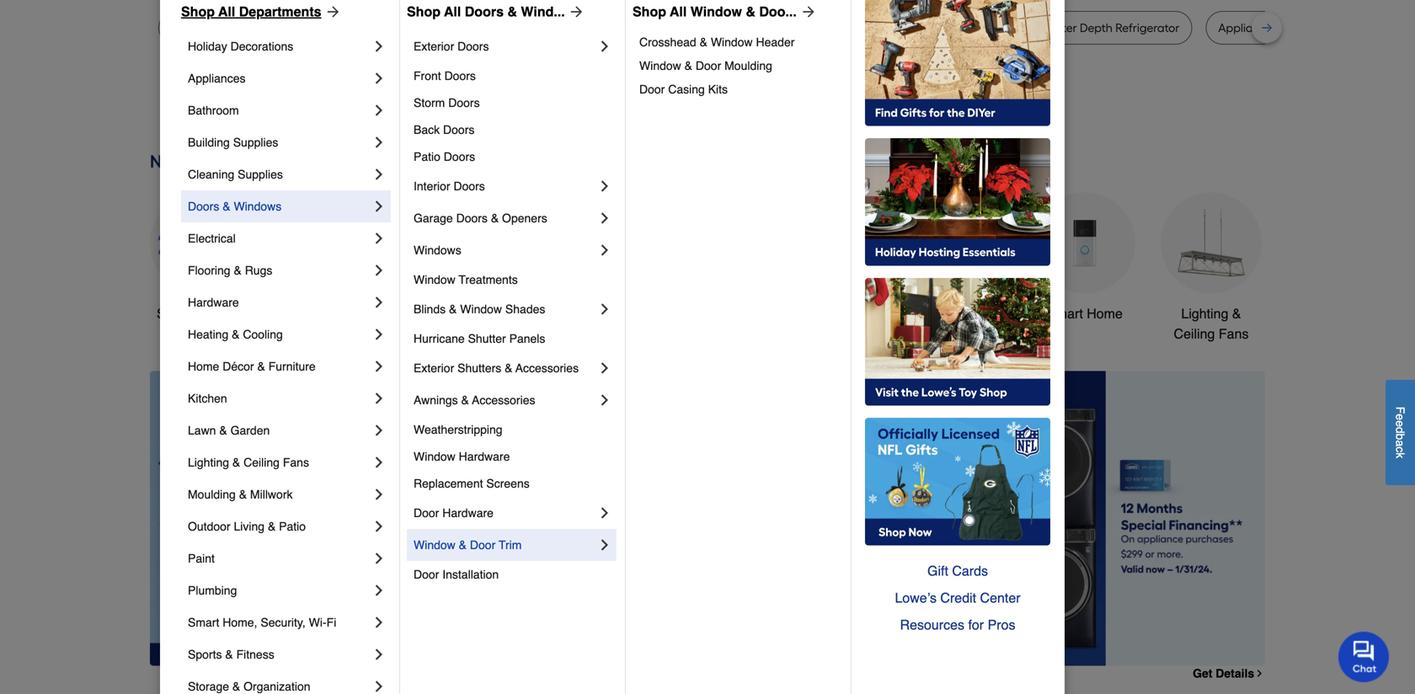 Task type: vqa. For each thing, say whether or not it's contained in the screenshot.
the Chat Invite Button image
yes



Task type: locate. For each thing, give the bounding box(es) containing it.
1 horizontal spatial arrow right image
[[797, 3, 817, 20]]

0 horizontal spatial tools
[[437, 306, 469, 321]]

0 horizontal spatial patio
[[279, 520, 306, 533]]

0 horizontal spatial refrigerator
[[450, 21, 514, 35]]

all for doors
[[444, 4, 461, 19]]

outdoor inside outdoor tools & equipment
[[784, 306, 833, 321]]

arrow right image up french
[[565, 3, 585, 20]]

supplies up cleaning supplies
[[233, 136, 278, 149]]

window
[[691, 4, 742, 19], [711, 35, 753, 49], [639, 59, 681, 72], [414, 273, 456, 286], [460, 302, 502, 316], [414, 450, 456, 463], [414, 538, 456, 552]]

blinds
[[414, 302, 446, 316]]

hardware inside hardware link
[[188, 296, 239, 309]]

refrigerator down shop all doors & wind...
[[450, 21, 514, 35]]

0 vertical spatial decorations
[[230, 40, 293, 53]]

& inside outdoor tools & equipment
[[872, 306, 880, 321]]

window treatments link
[[414, 266, 613, 293]]

arrow right image inside shop all doors & wind... link
[[565, 3, 585, 20]]

for
[[968, 617, 984, 633]]

fans inside lighting & ceiling fans
[[1219, 326, 1249, 342]]

& inside sports & fitness link
[[225, 648, 233, 661]]

1 horizontal spatial windows
[[414, 243, 461, 257]]

c
[[1394, 447, 1407, 452]]

1 horizontal spatial patio
[[414, 150, 441, 163]]

doors up the ge profile refrigerator at the left top
[[465, 4, 504, 19]]

1 vertical spatial hardware
[[459, 450, 510, 463]]

0 vertical spatial moulding
[[725, 59, 772, 72]]

1 horizontal spatial fans
[[1219, 326, 1249, 342]]

1 horizontal spatial outdoor
[[784, 306, 833, 321]]

0 vertical spatial exterior
[[414, 40, 454, 53]]

1 vertical spatial supplies
[[238, 168, 283, 181]]

outdoor up equipment
[[784, 306, 833, 321]]

e up b
[[1394, 420, 1407, 427]]

all inside shop all departments "link"
[[218, 4, 235, 19]]

lighting
[[1181, 306, 1229, 321], [188, 456, 229, 469]]

doors up garage doors & openers
[[454, 179, 485, 193]]

patio up paint link
[[279, 520, 306, 533]]

panels
[[509, 332, 545, 345]]

window treatments
[[414, 273, 518, 286]]

a
[[1394, 440, 1407, 447]]

arrow right image
[[565, 3, 585, 20], [797, 3, 817, 20]]

1 shop from the left
[[181, 4, 215, 19]]

& inside outdoor living & patio "link"
[[268, 520, 276, 533]]

exterior doors link
[[414, 30, 596, 62]]

home décor & furniture link
[[188, 350, 371, 382]]

arrow left image
[[463, 518, 480, 535]]

2 refrigerator from the left
[[620, 21, 684, 35]]

2 vertical spatial hardware
[[442, 506, 494, 520]]

& inside window & door moulding "link"
[[685, 59, 692, 72]]

building
[[188, 136, 230, 149]]

arrow right image up "crosshead & window header" link
[[797, 3, 817, 20]]

get details
[[1193, 667, 1255, 680]]

1 vertical spatial decorations
[[544, 326, 616, 342]]

doors for exterior
[[458, 40, 489, 53]]

1 horizontal spatial arrow right image
[[1234, 518, 1251, 535]]

outdoor up 'paint'
[[188, 520, 230, 533]]

0 horizontal spatial lighting
[[188, 456, 229, 469]]

chevron right image for hardware
[[371, 294, 388, 311]]

0 vertical spatial windows
[[234, 200, 282, 213]]

1 exterior from the top
[[414, 40, 454, 53]]

exterior down the ge profile refrigerator at the left top
[[414, 40, 454, 53]]

garden
[[230, 424, 270, 437]]

doors right garage
[[456, 211, 488, 225]]

exterior shutters & accessories link
[[414, 352, 596, 384]]

replacement screens
[[414, 477, 530, 490]]

doors down storm doors
[[443, 123, 475, 136]]

tools link
[[403, 192, 504, 324]]

0 horizontal spatial profile
[[414, 21, 447, 35]]

0 vertical spatial hardware
[[188, 296, 239, 309]]

outdoor living & patio
[[188, 520, 306, 533]]

door down replacement
[[414, 506, 439, 520]]

refrigerator for ge profile refrigerator
[[450, 21, 514, 35]]

home,
[[223, 616, 257, 629]]

smart
[[1047, 306, 1083, 321], [188, 616, 219, 629]]

chevron right image for blinds & window shades
[[596, 301, 613, 318]]

hardware for window hardware
[[459, 450, 510, 463]]

2 shop from the left
[[407, 4, 441, 19]]

1 vertical spatial bathroom
[[929, 306, 988, 321]]

tools
[[437, 306, 469, 321], [836, 306, 868, 321]]

ge for ge profile refrigerator
[[395, 21, 411, 35]]

1 horizontal spatial shop
[[407, 4, 441, 19]]

door down crosshead & window header
[[696, 59, 721, 72]]

0 horizontal spatial windows
[[234, 200, 282, 213]]

0 horizontal spatial bathroom
[[188, 104, 239, 117]]

shop for shop all doors & wind...
[[407, 4, 441, 19]]

0 vertical spatial arrow right image
[[321, 3, 342, 20]]

chevron right image
[[596, 38, 613, 55], [371, 102, 388, 119], [371, 134, 388, 151], [596, 178, 613, 195], [596, 242, 613, 259], [371, 262, 388, 279], [371, 294, 388, 311], [371, 326, 388, 343], [371, 358, 388, 375], [596, 392, 613, 409], [371, 422, 388, 439], [371, 454, 388, 471], [596, 505, 613, 521], [596, 537, 613, 553], [371, 614, 388, 631], [371, 646, 388, 663]]

electrical link
[[188, 222, 371, 254]]

window up window & door moulding "link" in the top of the page
[[711, 35, 753, 49]]

chevron right image for lawn & garden
[[371, 422, 388, 439]]

all up heating
[[192, 306, 206, 321]]

lighting inside lighting & ceiling fans
[[1181, 306, 1229, 321]]

windows up electrical link
[[234, 200, 282, 213]]

french
[[553, 21, 589, 35]]

1 refrigerator from the left
[[450, 21, 514, 35]]

officially licensed n f l gifts. shop now. image
[[865, 418, 1050, 546]]

f e e d b a c k button
[[1386, 380, 1415, 485]]

0 vertical spatial lighting & ceiling fans link
[[1161, 192, 1262, 344]]

weatherstripping link
[[414, 416, 613, 443]]

chevron right image for bathroom
[[371, 102, 388, 119]]

1 arrow right image from the left
[[565, 3, 585, 20]]

outdoor for outdoor living & patio
[[188, 520, 230, 533]]

outdoor inside "link"
[[188, 520, 230, 533]]

hurricane shutter panels
[[414, 332, 545, 345]]

french door refrigerator
[[553, 21, 684, 35]]

0 horizontal spatial arrow right image
[[321, 3, 342, 20]]

supplies up doors & windows link on the left top of page
[[238, 168, 283, 181]]

patio down back
[[414, 150, 441, 163]]

hardware inside door hardware link
[[442, 506, 494, 520]]

shop up french door refrigerator
[[633, 4, 666, 19]]

window up replacement
[[414, 450, 456, 463]]

d
[[1394, 427, 1407, 433]]

windows inside doors & windows link
[[234, 200, 282, 213]]

2 horizontal spatial refrigerator
[[1116, 21, 1180, 35]]

0 horizontal spatial lighting & ceiling fans
[[188, 456, 309, 469]]

patio inside "link"
[[279, 520, 306, 533]]

heating & cooling
[[188, 328, 283, 341]]

doors for garage
[[456, 211, 488, 225]]

smart home, security, wi-fi link
[[188, 607, 371, 639]]

hardware
[[188, 296, 239, 309], [459, 450, 510, 463], [442, 506, 494, 520]]

arrow right image
[[321, 3, 342, 20], [1234, 518, 1251, 535]]

chevron right image for home décor & furniture
[[371, 358, 388, 375]]

1 horizontal spatial profile
[[861, 21, 894, 35]]

smart for smart home, security, wi-fi
[[188, 616, 219, 629]]

0 horizontal spatial shop
[[181, 4, 215, 19]]

door left casing
[[639, 83, 665, 96]]

2 arrow right image from the left
[[797, 3, 817, 20]]

all inside shop all doors & wind... link
[[444, 4, 461, 19]]

0 vertical spatial outdoor
[[784, 306, 833, 321]]

1 horizontal spatial decorations
[[544, 326, 616, 342]]

2 exterior from the top
[[414, 361, 454, 375]]

& inside moulding & millwork link
[[239, 488, 247, 501]]

1 vertical spatial moulding
[[188, 488, 236, 501]]

refrigerator right depth
[[1116, 21, 1180, 35]]

shop all departments link
[[181, 2, 342, 22]]

0 horizontal spatial decorations
[[230, 40, 293, 53]]

& inside lawn & garden link
[[219, 424, 227, 437]]

garage doors & openers
[[414, 211, 547, 225]]

1 vertical spatial lighting & ceiling fans
[[188, 456, 309, 469]]

all inside shop all deals "link"
[[192, 306, 206, 321]]

storm
[[414, 96, 445, 110]]

shutters
[[458, 361, 501, 375]]

& inside lighting & ceiling fans
[[1232, 306, 1241, 321]]

0 vertical spatial bathroom
[[188, 104, 239, 117]]

1 vertical spatial patio
[[279, 520, 306, 533]]

refrigerator up crosshead
[[620, 21, 684, 35]]

kits
[[708, 83, 728, 96]]

windows down garage
[[414, 243, 461, 257]]

1 horizontal spatial tools
[[836, 306, 868, 321]]

header
[[756, 35, 795, 49]]

chevron right image for kitchen
[[371, 390, 388, 407]]

window down crosshead
[[639, 59, 681, 72]]

doors up storm doors
[[444, 69, 476, 83]]

1 horizontal spatial lighting & ceiling fans
[[1174, 306, 1249, 342]]

door left installation
[[414, 568, 439, 581]]

shop up the ge profile refrigerator at the left top
[[407, 4, 441, 19]]

door for casing
[[639, 83, 665, 96]]

decorations down christmas
[[544, 326, 616, 342]]

arrow right image inside shop all window & doo... "link"
[[797, 3, 817, 20]]

shop for shop all window & doo...
[[633, 4, 666, 19]]

0 horizontal spatial fans
[[283, 456, 309, 469]]

doors down front doors
[[448, 96, 480, 110]]

3 refrigerator from the left
[[1116, 21, 1180, 35]]

0 vertical spatial smart
[[1047, 306, 1083, 321]]

resources for pros link
[[865, 612, 1050, 639]]

1 horizontal spatial smart
[[1047, 306, 1083, 321]]

e up d
[[1394, 414, 1407, 420]]

0 vertical spatial lighting & ceiling fans
[[1174, 306, 1249, 342]]

door installation
[[414, 568, 499, 581]]

smart inside 'link'
[[188, 616, 219, 629]]

1 vertical spatial lighting & ceiling fans link
[[188, 446, 371, 478]]

decorations down shop all departments "link"
[[230, 40, 293, 53]]

arrow right image for shop all doors & wind...
[[565, 3, 585, 20]]

package
[[1276, 21, 1323, 35]]

lowe's credit center
[[895, 590, 1021, 606]]

doo...
[[759, 4, 797, 19]]

1 vertical spatial exterior
[[414, 361, 454, 375]]

back doors link
[[414, 116, 613, 143]]

shop up holiday
[[181, 4, 215, 19]]

ge for ge profile
[[842, 21, 858, 35]]

chevron right image for doors & windows
[[371, 198, 388, 215]]

0 horizontal spatial home
[[188, 360, 219, 373]]

ge profile
[[842, 21, 894, 35]]

door
[[696, 59, 721, 72], [639, 83, 665, 96], [414, 506, 439, 520], [470, 538, 496, 552], [414, 568, 439, 581]]

exterior for exterior doors
[[414, 40, 454, 53]]

doors down the ge profile refrigerator at the left top
[[458, 40, 489, 53]]

lighting & ceiling fans
[[1174, 306, 1249, 342], [188, 456, 309, 469]]

0 vertical spatial supplies
[[233, 136, 278, 149]]

1 horizontal spatial moulding
[[725, 59, 772, 72]]

1 vertical spatial ceiling
[[244, 456, 280, 469]]

tools up "hurricane"
[[437, 306, 469, 321]]

0 vertical spatial lighting
[[1181, 306, 1229, 321]]

chevron right image for electrical
[[371, 230, 388, 247]]

0 vertical spatial patio
[[414, 150, 441, 163]]

chevron right image for smart home, security, wi-fi
[[371, 614, 388, 631]]

flooring & rugs
[[188, 264, 272, 277]]

0 horizontal spatial lighting & ceiling fans link
[[188, 446, 371, 478]]

outdoor tools & equipment
[[784, 306, 880, 342]]

appliances
[[188, 72, 246, 85]]

0 vertical spatial home
[[1087, 306, 1123, 321]]

sports & fitness link
[[188, 639, 371, 671]]

cooling
[[243, 328, 283, 341]]

home
[[1087, 306, 1123, 321], [188, 360, 219, 373]]

christmas decorations
[[544, 306, 616, 342]]

1 ge from the left
[[395, 21, 411, 35]]

exterior shutters & accessories
[[414, 361, 579, 375]]

1 vertical spatial windows
[[414, 243, 461, 257]]

2 horizontal spatial shop
[[633, 4, 666, 19]]

chevron right image for storage & organization
[[371, 678, 388, 694]]

chevron right image for lighting & ceiling fans
[[371, 454, 388, 471]]

screens
[[486, 477, 530, 490]]

doors down "back doors"
[[444, 150, 475, 163]]

shop for shop all departments
[[181, 4, 215, 19]]

hardware inside window hardware link
[[459, 450, 510, 463]]

cards
[[952, 563, 988, 579]]

0 vertical spatial ceiling
[[1174, 326, 1215, 342]]

3 shop from the left
[[633, 4, 666, 19]]

replacement
[[414, 477, 483, 490]]

accessories up "weatherstripping" link
[[472, 393, 535, 407]]

front doors
[[414, 69, 476, 83]]

heating & cooling link
[[188, 318, 371, 350]]

moulding up outdoor living & patio
[[188, 488, 236, 501]]

hardware up replacement screens
[[459, 450, 510, 463]]

0 horizontal spatial outdoor
[[188, 520, 230, 533]]

shop these last-minute gifts. $99 or less. quantities are limited and won't last. image
[[150, 371, 422, 666]]

2 profile from the left
[[861, 21, 894, 35]]

moulding inside "link"
[[725, 59, 772, 72]]

hardware down replacement screens
[[442, 506, 494, 520]]

gift
[[927, 563, 948, 579]]

1 horizontal spatial lighting
[[1181, 306, 1229, 321]]

lowe's wishes you and your family a happy hanukkah. image
[[150, 88, 1265, 131]]

bathroom link
[[188, 94, 371, 126], [908, 192, 1009, 324]]

windows link
[[414, 234, 596, 266]]

chevron right image for window & door trim
[[596, 537, 613, 553]]

doors for interior
[[454, 179, 485, 193]]

2 ge from the left
[[842, 21, 858, 35]]

f e e d b a c k
[[1394, 407, 1407, 458]]

1 profile from the left
[[414, 21, 447, 35]]

doors for storm
[[448, 96, 480, 110]]

storage
[[188, 680, 229, 693]]

& inside shop all window & doo... "link"
[[746, 4, 756, 19]]

holiday decorations
[[188, 40, 293, 53]]

arrow right image inside shop all departments "link"
[[321, 3, 342, 20]]

2 tools from the left
[[836, 306, 868, 321]]

moulding down "crosshead & window header" link
[[725, 59, 772, 72]]

plumbing link
[[188, 575, 371, 607]]

treatments
[[459, 273, 518, 286]]

smart home
[[1047, 306, 1123, 321]]

0 vertical spatial bathroom link
[[188, 94, 371, 126]]

all up the ge profile refrigerator at the left top
[[444, 4, 461, 19]]

1 horizontal spatial bathroom link
[[908, 192, 1009, 324]]

doors for patio
[[444, 150, 475, 163]]

chevron right image
[[371, 38, 388, 55], [371, 70, 388, 87], [371, 166, 388, 183], [371, 198, 388, 215], [596, 210, 613, 227], [371, 230, 388, 247], [596, 301, 613, 318], [596, 360, 613, 377], [371, 390, 388, 407], [371, 486, 388, 503], [371, 518, 388, 535], [371, 550, 388, 567], [371, 582, 388, 599], [1255, 668, 1265, 679], [371, 678, 388, 694]]

find gifts for the diyer. image
[[865, 0, 1050, 126]]

1 vertical spatial outdoor
[[188, 520, 230, 533]]

tools up equipment
[[836, 306, 868, 321]]

back
[[414, 123, 440, 136]]

& inside flooring & rugs link
[[234, 264, 242, 277]]

fi
[[327, 616, 336, 629]]

1 horizontal spatial ge
[[842, 21, 858, 35]]

garage
[[414, 211, 453, 225]]

all inside shop all window & doo... "link"
[[670, 4, 687, 19]]

chevron right image for building supplies
[[371, 134, 388, 151]]

all up holiday decorations
[[218, 4, 235, 19]]

shop all doors & wind...
[[407, 4, 565, 19]]

chevron right image for appliances
[[371, 70, 388, 87]]

window up blinds
[[414, 273, 456, 286]]

exterior down "hurricane"
[[414, 361, 454, 375]]

profile for ge profile
[[861, 21, 894, 35]]

accessories down panels
[[516, 361, 579, 375]]

1 horizontal spatial bathroom
[[929, 306, 988, 321]]

1 vertical spatial smart
[[188, 616, 219, 629]]

hardware down 'flooring'
[[188, 296, 239, 309]]

exterior
[[414, 40, 454, 53], [414, 361, 454, 375]]

chevron right image for outdoor living & patio
[[371, 518, 388, 535]]

refrigerator
[[450, 21, 514, 35], [620, 21, 684, 35], [1116, 21, 1180, 35]]

all for deals
[[192, 306, 206, 321]]

heating
[[188, 328, 229, 341]]

1 horizontal spatial refrigerator
[[620, 21, 684, 35]]

1 vertical spatial fans
[[283, 456, 309, 469]]

ceiling
[[1174, 326, 1215, 342], [244, 456, 280, 469]]

& inside home décor & furniture link
[[257, 360, 265, 373]]

smart home link
[[1034, 192, 1136, 324]]

0 vertical spatial fans
[[1219, 326, 1249, 342]]

0 horizontal spatial smart
[[188, 616, 219, 629]]

1 vertical spatial lighting
[[188, 456, 229, 469]]

0 horizontal spatial ge
[[395, 21, 411, 35]]

0 horizontal spatial arrow right image
[[565, 3, 585, 20]]

all up crosshead
[[670, 4, 687, 19]]



Task type: describe. For each thing, give the bounding box(es) containing it.
resources
[[900, 617, 965, 633]]

scroll to item #2 image
[[815, 635, 855, 642]]

crosshead & window header
[[639, 35, 795, 49]]

b
[[1394, 433, 1407, 440]]

refrigerator for counter depth refrigerator
[[1116, 21, 1180, 35]]

chevron right image for exterior shutters & accessories
[[596, 360, 613, 377]]

& inside heating & cooling link
[[232, 328, 240, 341]]

chevron right image for cleaning supplies
[[371, 166, 388, 183]]

moulding & millwork
[[188, 488, 293, 501]]

1 vertical spatial bathroom link
[[908, 192, 1009, 324]]

exterior for exterior shutters & accessories
[[414, 361, 454, 375]]

cleaning
[[188, 168, 234, 181]]

door down arrow left icon
[[470, 538, 496, 552]]

awnings & accessories
[[414, 393, 535, 407]]

shades
[[505, 302, 545, 316]]

supplies for building supplies
[[233, 136, 278, 149]]

flooring
[[188, 264, 230, 277]]

deals
[[210, 306, 244, 321]]

chat invite button image
[[1339, 631, 1390, 682]]

lawn & garden link
[[188, 414, 371, 446]]

cleaning supplies link
[[188, 158, 371, 190]]

holiday hosting essentials. image
[[865, 138, 1050, 266]]

shop all window & doo...
[[633, 4, 797, 19]]

window up crosshead & window header
[[691, 4, 742, 19]]

pros
[[988, 617, 1015, 633]]

chevron right image inside the get details link
[[1255, 668, 1265, 679]]

outdoor living & patio link
[[188, 510, 371, 543]]

all for window
[[670, 4, 687, 19]]

back doors
[[414, 123, 475, 136]]

& inside storage & organization link
[[232, 680, 240, 693]]

wind...
[[521, 4, 565, 19]]

lowe's
[[895, 590, 937, 606]]

fitness
[[236, 648, 274, 661]]

0 horizontal spatial ceiling
[[244, 456, 280, 469]]

chevron right image for sports & fitness
[[371, 646, 388, 663]]

wi-
[[309, 616, 327, 629]]

1 e from the top
[[1394, 414, 1407, 420]]

& inside doors & windows link
[[223, 200, 230, 213]]

replacement screens link
[[414, 470, 613, 497]]

interior doors link
[[414, 170, 596, 202]]

chevron right image for windows
[[596, 242, 613, 259]]

weatherstripping
[[414, 423, 503, 436]]

0 horizontal spatial bathroom link
[[188, 94, 371, 126]]

storage & organization link
[[188, 671, 371, 694]]

chevron right image for plumbing
[[371, 582, 388, 599]]

hurricane shutter panels link
[[414, 325, 613, 352]]

sports & fitness
[[188, 648, 274, 661]]

crosshead
[[639, 35, 696, 49]]

christmas
[[549, 306, 610, 321]]

& inside garage doors & openers link
[[491, 211, 499, 225]]

paint
[[188, 552, 215, 565]]

resources for pros
[[900, 617, 1015, 633]]

smart for smart home
[[1047, 306, 1083, 321]]

door installation link
[[414, 561, 613, 588]]

1 vertical spatial home
[[188, 360, 219, 373]]

refrigerator for french door refrigerator
[[620, 21, 684, 35]]

1 horizontal spatial lighting & ceiling fans link
[[1161, 192, 1262, 344]]

1 vertical spatial accessories
[[472, 393, 535, 407]]

shop all deals
[[157, 306, 244, 321]]

depth
[[1080, 21, 1113, 35]]

doors & windows
[[188, 200, 282, 213]]

door hardware
[[414, 506, 494, 520]]

electrical
[[188, 232, 236, 245]]

front
[[414, 69, 441, 83]]

interior
[[414, 179, 450, 193]]

living
[[234, 520, 265, 533]]

chevron right image for holiday decorations
[[371, 38, 388, 55]]

door casing kits
[[639, 83, 728, 96]]

rugs
[[245, 264, 272, 277]]

hardware link
[[188, 286, 371, 318]]

windows inside windows link
[[414, 243, 461, 257]]

counter depth refrigerator
[[1033, 21, 1180, 35]]

& inside awnings & accessories link
[[461, 393, 469, 407]]

shop all deals link
[[150, 192, 251, 324]]

door for installation
[[414, 568, 439, 581]]

window hardware
[[414, 450, 510, 463]]

f
[[1394, 407, 1407, 414]]

window & door moulding
[[639, 59, 772, 72]]

patio doors link
[[414, 143, 613, 170]]

2 e from the top
[[1394, 420, 1407, 427]]

awnings
[[414, 393, 458, 407]]

doors down cleaning
[[188, 200, 219, 213]]

hardware for door hardware
[[442, 506, 494, 520]]

dishwasher
[[933, 21, 995, 35]]

chevron right image for awnings & accessories
[[596, 392, 613, 409]]

1 tools from the left
[[437, 306, 469, 321]]

decorations for christmas
[[544, 326, 616, 342]]

kitchen link
[[188, 382, 371, 414]]

get details link
[[1193, 667, 1265, 680]]

& inside blinds & window shades link
[[449, 302, 457, 316]]

chevron right image for flooring & rugs
[[371, 262, 388, 279]]

chevron right image for moulding & millwork
[[371, 486, 388, 503]]

interior doors
[[414, 179, 485, 193]]

exterior doors
[[414, 40, 489, 53]]

millwork
[[250, 488, 293, 501]]

chevron right image for door hardware
[[596, 505, 613, 521]]

installation
[[442, 568, 499, 581]]

& inside exterior shutters & accessories link
[[505, 361, 513, 375]]

kitchen
[[188, 392, 227, 405]]

storage & organization
[[188, 680, 310, 693]]

0 horizontal spatial moulding
[[188, 488, 236, 501]]

new deals every day during 25 days of deals image
[[150, 147, 1265, 176]]

all for departments
[[218, 4, 235, 19]]

shutter
[[468, 332, 506, 345]]

holiday decorations link
[[188, 30, 371, 62]]

doors for back
[[443, 123, 475, 136]]

cleaning supplies
[[188, 168, 283, 181]]

appliance package
[[1218, 21, 1323, 35]]

arrow right image for shop all window & doo...
[[797, 3, 817, 20]]

holiday
[[188, 40, 227, 53]]

door inside "link"
[[696, 59, 721, 72]]

chevron right image for paint
[[371, 550, 388, 567]]

tools inside outdoor tools & equipment
[[836, 306, 868, 321]]

get
[[1193, 667, 1213, 680]]

chevron right image for interior doors
[[596, 178, 613, 195]]

supplies for cleaning supplies
[[238, 168, 283, 181]]

0 vertical spatial accessories
[[516, 361, 579, 375]]

profile for ge profile refrigerator
[[414, 21, 447, 35]]

k
[[1394, 452, 1407, 458]]

& inside "crosshead & window header" link
[[700, 35, 708, 49]]

door hardware link
[[414, 497, 596, 529]]

visit the lowe's toy shop. image
[[865, 278, 1050, 406]]

window up 'hurricane shutter panels'
[[460, 302, 502, 316]]

chevron right image for heating & cooling
[[371, 326, 388, 343]]

window up door installation
[[414, 538, 456, 552]]

shop all doors & wind... link
[[407, 2, 585, 22]]

outdoor for outdoor tools & equipment
[[784, 306, 833, 321]]

1 horizontal spatial ceiling
[[1174, 326, 1215, 342]]

chevron right image for exterior doors
[[596, 38, 613, 55]]

door for hardware
[[414, 506, 439, 520]]

decorations for holiday
[[230, 40, 293, 53]]

sports
[[188, 648, 222, 661]]

building supplies link
[[188, 126, 371, 158]]

1 horizontal spatial home
[[1087, 306, 1123, 321]]

departments
[[239, 4, 321, 19]]

equipment
[[800, 326, 865, 342]]

gift cards
[[927, 563, 988, 579]]

up to 30 percent off select major appliances. plus, save up to an extra $750 on major appliances. image
[[449, 371, 1265, 666]]

1 vertical spatial arrow right image
[[1234, 518, 1251, 535]]

& inside shop all doors & wind... link
[[507, 4, 517, 19]]

window hardware link
[[414, 443, 613, 470]]

organization
[[244, 680, 310, 693]]

décor
[[223, 360, 254, 373]]

appliances link
[[188, 62, 371, 94]]

chevron right image for garage doors & openers
[[596, 210, 613, 227]]

moulding & millwork link
[[188, 478, 371, 510]]

& inside window & door trim link
[[459, 538, 467, 552]]

blinds & window shades link
[[414, 293, 596, 325]]

doors for front
[[444, 69, 476, 83]]

patio doors
[[414, 150, 475, 163]]



